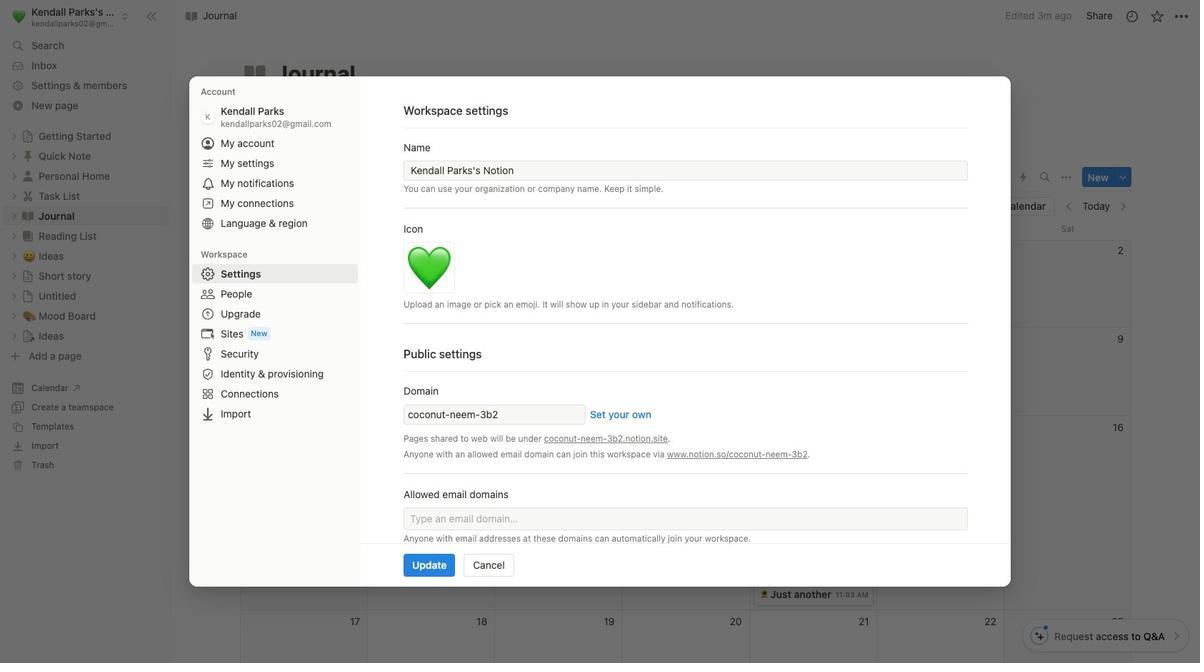 Task type: locate. For each thing, give the bounding box(es) containing it.
tab list
[[240, 163, 951, 192]]

create and view automations image
[[1021, 173, 1027, 183]]

📋 image
[[760, 443, 769, 455]]

change page icon image
[[242, 61, 268, 86]]

Your domain text field
[[408, 408, 582, 422]]

next month image
[[1119, 202, 1129, 212]]

💚 image
[[12, 7, 26, 25]]

🌻 image
[[760, 589, 769, 601]]

previous month image
[[1065, 202, 1075, 212]]

e.g. company name text field
[[411, 164, 961, 178]]

🥥 image
[[760, 468, 769, 479]]

favorite image
[[1150, 9, 1165, 23]]



Task type: describe. For each thing, give the bounding box(es) containing it.
💚 image
[[407, 239, 452, 299]]

✨ image
[[760, 541, 769, 552]]

close sidebar image
[[146, 10, 157, 22]]

Type an email domain… text field
[[410, 513, 958, 526]]

updates image
[[1125, 9, 1140, 23]]



Task type: vqa. For each thing, say whether or not it's contained in the screenshot.
✨ "image" on the right bottom of the page
yes



